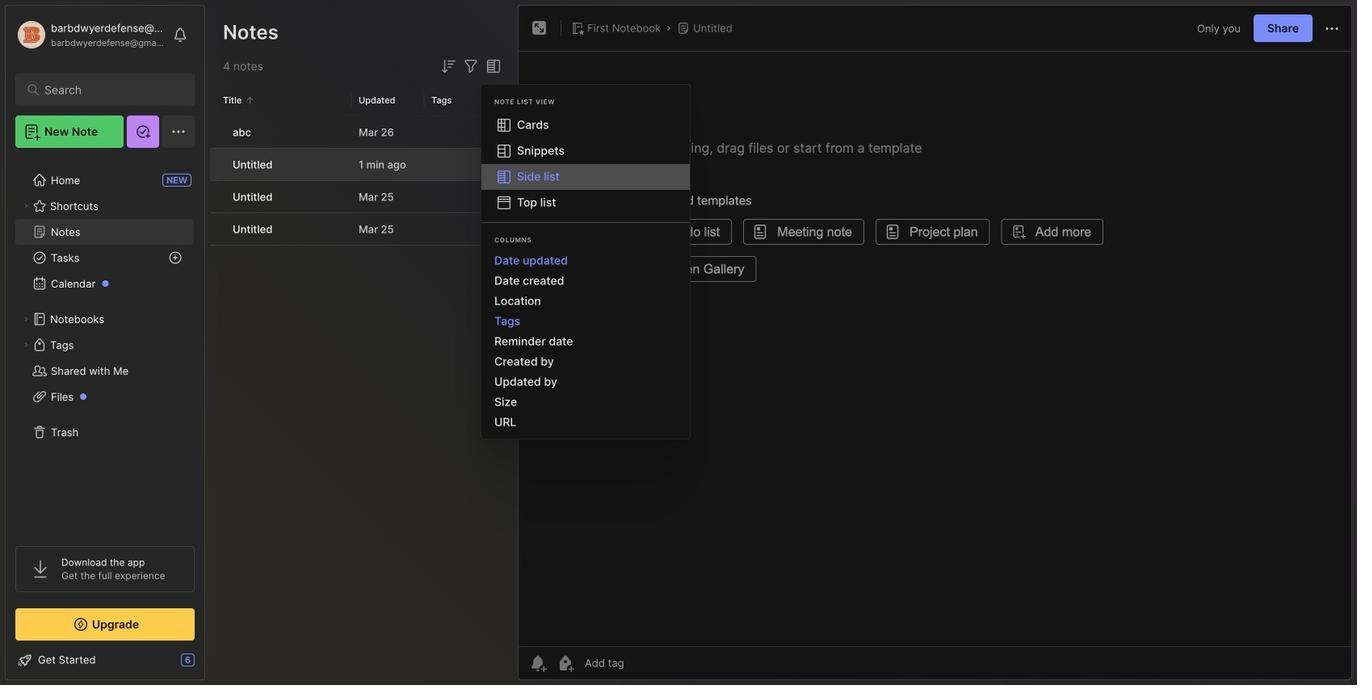 Task type: vqa. For each thing, say whether or not it's contained in the screenshot.
more actions field
yes



Task type: locate. For each thing, give the bounding box(es) containing it.
2 cell from the top
[[210, 149, 223, 180]]

More actions field
[[1323, 18, 1342, 38]]

Help and Learning task checklist field
[[6, 647, 204, 673]]

note window element
[[518, 5, 1353, 685]]

3 cell from the top
[[210, 181, 223, 213]]

more actions image
[[1323, 19, 1342, 38]]

click to collapse image
[[204, 655, 216, 675]]

0 vertical spatial dropdown list menu
[[482, 112, 690, 216]]

row group
[[210, 116, 513, 246]]

dropdown list menu
[[482, 112, 690, 216], [482, 251, 690, 432]]

4 cell from the top
[[210, 213, 223, 245]]

expand tags image
[[21, 340, 31, 350]]

Add tag field
[[583, 656, 705, 670]]

tree inside main element
[[6, 158, 204, 532]]

expand notebooks image
[[21, 314, 31, 324]]

menu item
[[482, 164, 690, 190]]

Sort options field
[[439, 57, 458, 76]]

1 dropdown list menu from the top
[[482, 112, 690, 216]]

expand note image
[[530, 19, 550, 38]]

None search field
[[44, 80, 173, 99]]

tree
[[6, 158, 204, 532]]

1 vertical spatial dropdown list menu
[[482, 251, 690, 432]]

Note Editor text field
[[519, 51, 1352, 647]]

main element
[[0, 0, 210, 685]]

cell
[[210, 116, 223, 148], [210, 149, 223, 180], [210, 181, 223, 213], [210, 213, 223, 245]]



Task type: describe. For each thing, give the bounding box(es) containing it.
1 cell from the top
[[210, 116, 223, 148]]

add a reminder image
[[529, 654, 548, 673]]

none search field inside main element
[[44, 80, 173, 99]]

Search text field
[[44, 82, 173, 98]]

2 dropdown list menu from the top
[[482, 251, 690, 432]]

View options field
[[481, 57, 503, 76]]

Add filters field
[[461, 57, 481, 76]]

add tag image
[[556, 654, 575, 673]]

add filters image
[[461, 57, 481, 76]]

Account field
[[15, 19, 165, 51]]



